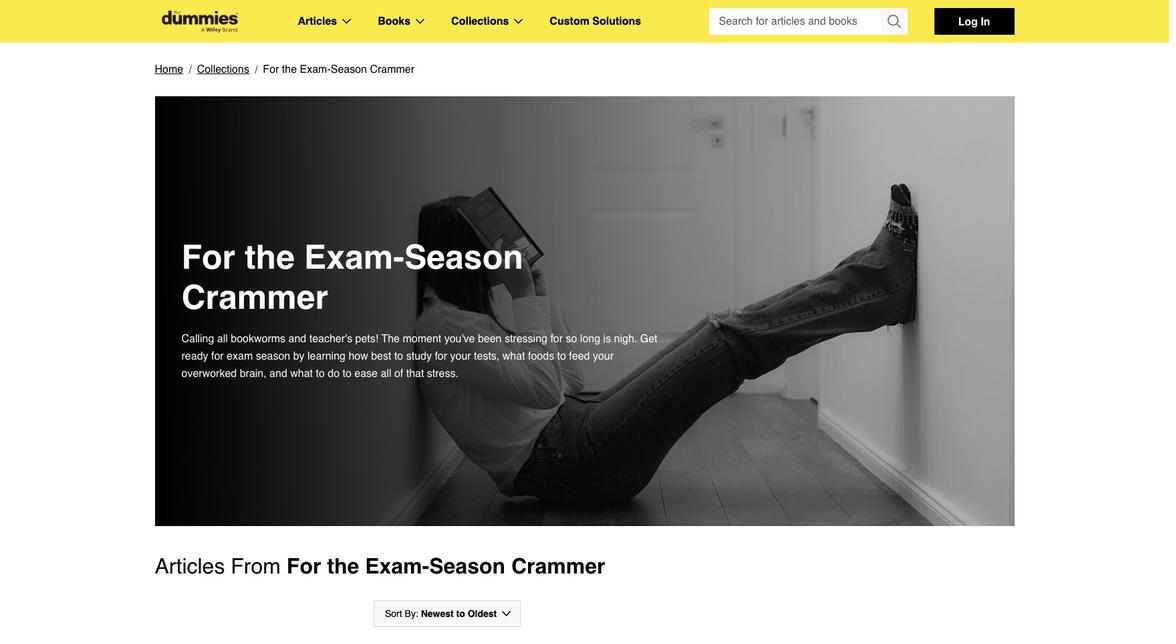 Task type: locate. For each thing, give the bounding box(es) containing it.
all left the of
[[381, 368, 391, 380]]

to
[[394, 350, 403, 362], [557, 350, 566, 362], [316, 368, 325, 380], [343, 368, 352, 380], [456, 608, 465, 619]]

1 horizontal spatial and
[[288, 333, 306, 345]]

all
[[217, 333, 228, 345], [381, 368, 391, 380]]

0 vertical spatial all
[[217, 333, 228, 345]]

been
[[478, 333, 502, 345]]

crammer down books
[[370, 64, 415, 76]]

nigh.
[[614, 333, 637, 345]]

collections left open collections list icon
[[451, 15, 509, 27]]

study
[[406, 350, 432, 362]]

crammer up 'bookworms'
[[181, 277, 328, 316]]

1 horizontal spatial articles
[[298, 15, 337, 27]]

0 horizontal spatial your
[[450, 350, 471, 362]]

2 vertical spatial exam-
[[365, 554, 429, 578]]

2 vertical spatial the
[[327, 554, 359, 578]]

0 horizontal spatial all
[[217, 333, 228, 345]]

in
[[981, 15, 990, 27]]

articles left open article categories icon
[[298, 15, 337, 27]]

what
[[503, 350, 525, 362], [290, 368, 313, 380]]

articles from for the exam-season crammer
[[155, 554, 605, 578]]

the
[[282, 64, 297, 76], [245, 237, 295, 276], [327, 554, 359, 578]]

your
[[450, 350, 471, 362], [593, 350, 614, 362]]

moment
[[403, 333, 441, 345]]

2 vertical spatial season
[[429, 554, 505, 578]]

0 vertical spatial collections
[[451, 15, 509, 27]]

0 horizontal spatial for
[[211, 350, 224, 362]]

articles
[[298, 15, 337, 27], [155, 554, 225, 578]]

your down you've
[[450, 350, 471, 362]]

0 vertical spatial what
[[503, 350, 525, 362]]

sort by: newest to oldest
[[385, 608, 497, 619]]

log in link
[[934, 8, 1014, 35]]

best
[[371, 350, 391, 362]]

articles for articles from for the exam-season crammer
[[155, 554, 225, 578]]

what down by
[[290, 368, 313, 380]]

log in
[[958, 15, 990, 27]]

for up stress. on the bottom left
[[435, 350, 447, 362]]

calling
[[181, 333, 214, 345]]

for the exam-season crammer up pets!
[[181, 237, 523, 316]]

to up the of
[[394, 350, 403, 362]]

solutions
[[593, 15, 641, 27]]

0 horizontal spatial for
[[181, 237, 235, 276]]

exam- inside for the exam-season crammer
[[304, 237, 404, 276]]

1 horizontal spatial crammer
[[370, 64, 415, 76]]

by:
[[405, 608, 418, 619]]

custom solutions
[[550, 15, 641, 27]]

for up the overworked on the bottom of page
[[211, 350, 224, 362]]

and up by
[[288, 333, 306, 345]]

teacher's
[[309, 333, 352, 345]]

open collections list image
[[514, 19, 523, 24]]

custom
[[550, 15, 590, 27]]

2 horizontal spatial for
[[550, 333, 563, 345]]

1 horizontal spatial what
[[503, 350, 525, 362]]

ready
[[181, 350, 208, 362]]

1 vertical spatial season
[[404, 237, 523, 276]]

crammer
[[370, 64, 415, 76], [181, 277, 328, 316], [511, 554, 605, 578]]

0 vertical spatial articles
[[298, 15, 337, 27]]

1 vertical spatial collections
[[197, 64, 249, 76]]

for
[[550, 333, 563, 345], [211, 350, 224, 362], [435, 350, 447, 362]]

group
[[709, 8, 907, 35]]

0 horizontal spatial and
[[269, 368, 287, 380]]

and
[[288, 333, 306, 345], [269, 368, 287, 380]]

exam-
[[300, 64, 331, 76], [304, 237, 404, 276], [365, 554, 429, 578]]

brain,
[[240, 368, 267, 380]]

and down season
[[269, 368, 287, 380]]

for
[[263, 64, 279, 76], [181, 237, 235, 276], [287, 554, 321, 578]]

for the exam-season crammer
[[263, 64, 415, 76], [181, 237, 523, 316]]

1 horizontal spatial your
[[593, 350, 614, 362]]

crammer up cookie consent banner dialog
[[511, 554, 605, 578]]

0 vertical spatial for
[[263, 64, 279, 76]]

by
[[293, 350, 305, 362]]

0 horizontal spatial crammer
[[181, 277, 328, 316]]

1 your from the left
[[450, 350, 471, 362]]

1 vertical spatial and
[[269, 368, 287, 380]]

exam
[[227, 350, 253, 362]]

what down stressing on the bottom left
[[503, 350, 525, 362]]

0 horizontal spatial articles
[[155, 554, 225, 578]]

1 vertical spatial the
[[245, 237, 295, 276]]

cookie consent banner dialog
[[0, 581, 1169, 629]]

2 horizontal spatial for
[[287, 554, 321, 578]]

feed
[[569, 350, 590, 362]]

2 vertical spatial for
[[287, 554, 321, 578]]

all up exam
[[217, 333, 228, 345]]

1 vertical spatial exam-
[[304, 237, 404, 276]]

home link
[[155, 61, 183, 78]]

your down is
[[593, 350, 614, 362]]

2 vertical spatial crammer
[[511, 554, 605, 578]]

1 horizontal spatial all
[[381, 368, 391, 380]]

you've
[[444, 333, 475, 345]]

articles left from
[[155, 554, 225, 578]]

1 vertical spatial what
[[290, 368, 313, 380]]

season
[[331, 64, 367, 76], [404, 237, 523, 276], [429, 554, 505, 578]]

sort
[[385, 608, 402, 619]]

so
[[566, 333, 577, 345]]

1 vertical spatial articles
[[155, 554, 225, 578]]

newest
[[421, 608, 454, 619]]

for left the so in the bottom left of the page
[[550, 333, 563, 345]]

collections
[[451, 15, 509, 27], [197, 64, 249, 76]]

1 vertical spatial for
[[181, 237, 235, 276]]

collections down logo at the top of the page
[[197, 64, 249, 76]]

for the exam-season crammer down open article categories icon
[[263, 64, 415, 76]]



Task type: vqa. For each thing, say whether or not it's contained in the screenshot.
From
yes



Task type: describe. For each thing, give the bounding box(es) containing it.
log
[[958, 15, 978, 27]]

foods
[[528, 350, 554, 362]]

season
[[256, 350, 290, 362]]

2 horizontal spatial crammer
[[511, 554, 605, 578]]

to left do
[[316, 368, 325, 380]]

do
[[328, 368, 340, 380]]

0 vertical spatial and
[[288, 333, 306, 345]]

1 horizontal spatial for
[[435, 350, 447, 362]]

1 vertical spatial all
[[381, 368, 391, 380]]

season inside for the exam-season crammer
[[404, 237, 523, 276]]

0 vertical spatial crammer
[[370, 64, 415, 76]]

open book categories image
[[416, 19, 425, 24]]

pets!
[[355, 333, 379, 345]]

collections link
[[197, 61, 249, 78]]

of
[[394, 368, 403, 380]]

home
[[155, 64, 183, 76]]

get
[[640, 333, 657, 345]]

to right do
[[343, 368, 352, 380]]

ease
[[355, 368, 378, 380]]

the
[[381, 333, 400, 345]]

stressing
[[505, 333, 547, 345]]

open article categories image
[[342, 19, 351, 24]]

0 vertical spatial for the exam-season crammer
[[263, 64, 415, 76]]

to left oldest
[[456, 608, 465, 619]]

from
[[231, 554, 281, 578]]

1 horizontal spatial for
[[263, 64, 279, 76]]

stress.
[[427, 368, 459, 380]]

overworked
[[181, 368, 237, 380]]

learning
[[308, 350, 346, 362]]

Search for articles and books text field
[[709, 8, 882, 35]]

that
[[406, 368, 424, 380]]

long
[[580, 333, 600, 345]]

tests,
[[474, 350, 500, 362]]

1 horizontal spatial collections
[[451, 15, 509, 27]]

is
[[603, 333, 611, 345]]

to left feed at bottom
[[557, 350, 566, 362]]

0 vertical spatial the
[[282, 64, 297, 76]]

2 your from the left
[[593, 350, 614, 362]]

for inside for the exam-season crammer
[[181, 237, 235, 276]]

0 horizontal spatial collections
[[197, 64, 249, 76]]

1 vertical spatial crammer
[[181, 277, 328, 316]]

oldest
[[468, 608, 497, 619]]

how
[[349, 350, 368, 362]]

logo image
[[155, 10, 244, 32]]

calling all bookworms and teacher's pets! the moment you've been stressing for so long is nigh. get ready for exam season by learning how best to study for your tests, what foods to feed your overworked brain, and what to do to ease all of that stress.
[[181, 333, 657, 380]]

custom solutions link
[[550, 13, 641, 30]]

0 vertical spatial exam-
[[300, 64, 331, 76]]

the inside for the exam-season crammer
[[245, 237, 295, 276]]

articles for articles
[[298, 15, 337, 27]]

bookworms
[[231, 333, 286, 345]]

books
[[378, 15, 411, 27]]

0 horizontal spatial what
[[290, 368, 313, 380]]

1 vertical spatial for the exam-season crammer
[[181, 237, 523, 316]]

0 vertical spatial season
[[331, 64, 367, 76]]



